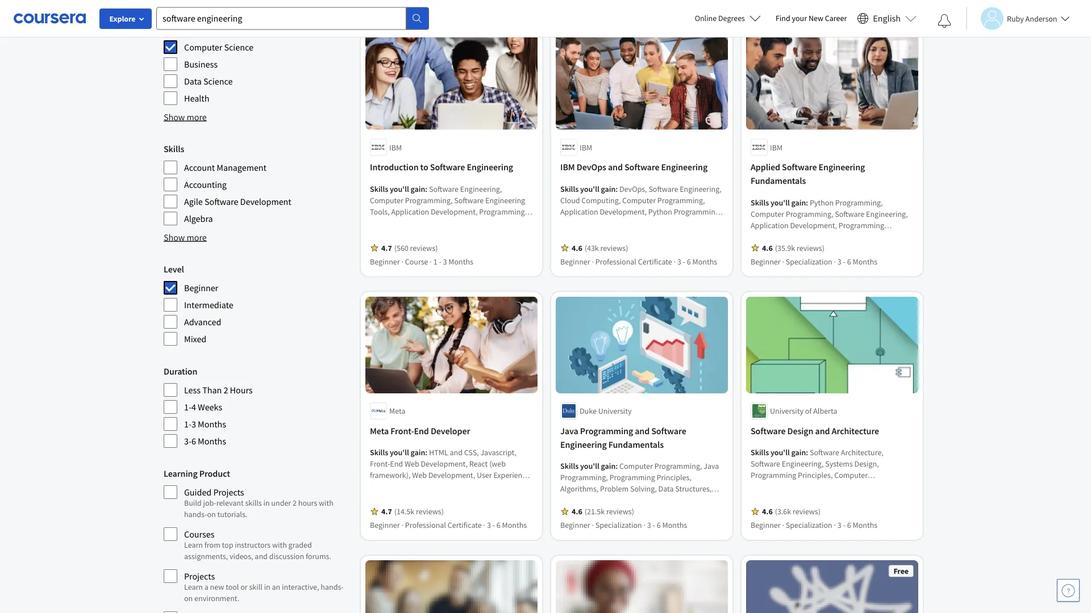 Task type: describe. For each thing, give the bounding box(es) containing it.
and inside learn from top instructors with graded assignments, videos, and discussion forums.
[[255, 552, 268, 562]]

you'll for software
[[771, 197, 790, 208]]

beginner for ibm devops and software engineering
[[560, 257, 590, 267]]

instructors
[[235, 540, 271, 551]]

software design and architecture link
[[751, 424, 914, 438]]

tutorials.
[[217, 510, 247, 520]]

science for data science
[[203, 76, 233, 87]]

skills you'll gain : for programming
[[560, 461, 619, 472]]

computer
[[184, 41, 222, 53]]

2 inside duration group
[[224, 385, 228, 396]]

show for algebra
[[164, 232, 185, 243]]

free
[[894, 566, 909, 577]]

on for projects
[[184, 594, 193, 604]]

subject
[[164, 23, 193, 34]]

you'll for design
[[771, 448, 790, 458]]

certificate for developer
[[448, 520, 482, 531]]

help center image
[[1061, 584, 1075, 598]]

3 placeholder image from the left
[[746, 561, 918, 614]]

skills
[[245, 498, 262, 509]]

reviews) for devops
[[600, 243, 628, 253]]

4.6 (35.9k reviews)
[[762, 243, 824, 253]]

course
[[405, 257, 428, 267]]

applied software engineering fundamentals
[[751, 162, 865, 187]]

1- for 3
[[184, 419, 191, 430]]

1-3 months
[[184, 419, 226, 430]]

meta for meta front-end developer
[[370, 426, 389, 437]]

beginner · professional certificate · 3 - 6 months for developer
[[370, 520, 527, 531]]

3-
[[184, 436, 191, 447]]

english button
[[853, 0, 921, 37]]

skills for applied software engineering fundamentals
[[751, 197, 769, 208]]

online degrees button
[[686, 6, 770, 31]]

you'll for devops
[[580, 184, 599, 194]]

architecture
[[832, 426, 879, 437]]

skills you'll gain : for software
[[751, 197, 810, 208]]

online degrees
[[695, 13, 745, 23]]

(560
[[394, 243, 408, 253]]

1- for 4
[[184, 402, 191, 413]]

software inside applied software engineering fundamentals
[[782, 162, 817, 173]]

skill
[[249, 582, 262, 593]]

meta front-end developer
[[370, 426, 470, 437]]

algebra
[[184, 213, 213, 224]]

and for design
[[815, 426, 830, 437]]

hours
[[298, 498, 317, 509]]

more for health
[[187, 111, 207, 123]]

show notifications image
[[938, 14, 951, 28]]

of
[[805, 406, 812, 416]]

hands- for guided projects
[[184, 510, 207, 520]]

java
[[560, 426, 578, 437]]

: for programming
[[616, 461, 618, 472]]

engineering inside java programming and software engineering fundamentals
[[560, 439, 607, 451]]

learn from top instructors with graded assignments, videos, and discussion forums.
[[184, 540, 331, 562]]

0 vertical spatial projects
[[213, 487, 244, 498]]

top
[[222, 540, 233, 551]]

ibm for ibm
[[580, 142, 592, 153]]

beginner for java programming and software engineering fundamentals
[[560, 520, 590, 531]]

applied
[[751, 162, 780, 173]]

level
[[164, 264, 184, 275]]

show more for health
[[164, 111, 207, 123]]

4.7 for introduction
[[381, 243, 392, 253]]

guided
[[184, 487, 212, 498]]

online
[[695, 13, 717, 23]]

2 inside the build job-relevant skills in under 2 hours with hands-on tutorials.
[[293, 498, 297, 509]]

ibm devops and software engineering
[[560, 162, 708, 173]]

developer
[[431, 426, 470, 437]]

end
[[414, 426, 429, 437]]

specialization for software
[[595, 520, 642, 531]]

skills group
[[164, 142, 349, 226]]

discussion
[[269, 552, 304, 562]]

gain for programming
[[601, 461, 616, 472]]

find your new career link
[[770, 11, 853, 26]]

- for applied software engineering fundamentals
[[843, 257, 846, 267]]

skills you'll gain : for devops
[[560, 184, 619, 194]]

with inside the build job-relevant skills in under 2 hours with hands-on tutorials.
[[319, 498, 333, 509]]

beginner for applied software engineering fundamentals
[[751, 257, 781, 267]]

new
[[809, 13, 823, 23]]

less than 2 hours
[[184, 385, 253, 396]]

meta front-end developer link
[[370, 424, 533, 438]]

- for java programming and software engineering fundamentals
[[653, 520, 655, 531]]

beginner for introduction to software engineering
[[370, 257, 400, 267]]

in inside the build job-relevant skills in under 2 hours with hands-on tutorials.
[[263, 498, 270, 509]]

level group
[[164, 263, 349, 347]]

front-
[[391, 426, 414, 437]]

ibm for introduction
[[389, 142, 402, 153]]

anderson
[[1025, 13, 1057, 24]]

beginner for software design and architecture
[[751, 520, 781, 531]]

reviews) for programming
[[606, 507, 634, 517]]

What do you want to learn? text field
[[156, 7, 406, 30]]

relevant
[[216, 498, 244, 509]]

hands- for projects
[[321, 582, 344, 593]]

java programming and software engineering fundamentals link
[[560, 424, 723, 452]]

subject group
[[164, 22, 349, 106]]

accounting
[[184, 179, 227, 190]]

forums.
[[306, 552, 331, 562]]

(3.6k
[[775, 507, 791, 517]]

intermediate
[[184, 299, 233, 311]]

: for to
[[425, 184, 427, 194]]

gain for software
[[791, 197, 806, 208]]

beginner · specialization · 3 - 6 months for fundamentals
[[751, 257, 877, 267]]

guided projects
[[184, 487, 244, 498]]

in inside learn a new tool or skill in an interactive, hands- on environment.
[[264, 582, 270, 593]]

data
[[184, 76, 202, 87]]

gain for devops
[[601, 184, 616, 194]]

under
[[271, 498, 291, 509]]

build
[[184, 498, 202, 509]]

ibm devops and software engineering link
[[560, 160, 723, 174]]

(35.9k
[[775, 243, 795, 253]]

(43k
[[585, 243, 599, 253]]

1 vertical spatial projects
[[184, 571, 215, 582]]

: for front-
[[425, 448, 427, 458]]

specialization for architecture
[[786, 520, 832, 531]]

applied software engineering fundamentals link
[[751, 160, 914, 188]]

you'll for to
[[390, 184, 409, 194]]

4.7 (14.5k reviews)
[[381, 507, 444, 517]]

4.6 for java programming and software engineering fundamentals
[[572, 507, 582, 517]]

: for design
[[806, 448, 808, 458]]

less
[[184, 385, 201, 396]]

duration
[[164, 366, 197, 377]]

account management
[[184, 162, 267, 173]]

show more button for health
[[164, 110, 207, 124]]

4.6 for applied software engineering fundamentals
[[762, 243, 773, 253]]

introduction to software engineering
[[370, 162, 513, 173]]

from
[[204, 540, 220, 551]]

agile
[[184, 196, 203, 207]]

build job-relevant skills in under 2 hours with hands-on tutorials.
[[184, 498, 333, 520]]

degrees
[[718, 13, 745, 23]]

beginner · course · 1 - 3 months
[[370, 257, 473, 267]]

alberta
[[813, 406, 837, 416]]

fundamentals inside java programming and software engineering fundamentals
[[608, 439, 664, 451]]

certificate for software
[[638, 257, 672, 267]]

- for introduction to software engineering
[[439, 257, 441, 267]]

health
[[184, 93, 209, 104]]

videos,
[[230, 552, 253, 562]]

meta for meta
[[389, 406, 405, 416]]

specialization for fundamentals
[[786, 257, 832, 267]]



Task type: locate. For each thing, give the bounding box(es) containing it.
coursera image
[[14, 9, 86, 27]]

show more button down algebra
[[164, 231, 207, 244]]

professional for and
[[595, 257, 636, 267]]

1 horizontal spatial placeholder image
[[556, 561, 728, 614]]

beginner · professional certificate · 3 - 6 months down 4.6 (43k reviews)
[[560, 257, 717, 267]]

2 4.7 from the top
[[381, 507, 392, 517]]

2 placeholder image from the left
[[556, 561, 728, 614]]

4.6 (21.5k reviews)
[[572, 507, 634, 517]]

1 vertical spatial more
[[187, 232, 207, 243]]

1 vertical spatial fundamentals
[[608, 439, 664, 451]]

0 horizontal spatial hands-
[[184, 510, 207, 520]]

1 vertical spatial show more button
[[164, 231, 207, 244]]

and down instructors
[[255, 552, 268, 562]]

and for devops
[[608, 162, 623, 173]]

learn inside learn a new tool or skill in an interactive, hands- on environment.
[[184, 582, 203, 593]]

ibm for applied
[[770, 142, 783, 153]]

science for computer science
[[224, 41, 253, 53]]

ibm up introduction
[[389, 142, 402, 153]]

0 vertical spatial more
[[187, 111, 207, 123]]

1- up the 3-
[[184, 419, 191, 430]]

and
[[608, 162, 623, 173], [635, 426, 650, 437], [815, 426, 830, 437], [255, 552, 268, 562]]

reviews) for software
[[797, 243, 824, 253]]

account
[[184, 162, 215, 173]]

software
[[430, 162, 465, 173], [624, 162, 659, 173], [782, 162, 817, 173], [205, 196, 238, 207], [651, 426, 686, 437], [751, 426, 786, 437]]

1 vertical spatial show
[[164, 232, 185, 243]]

beginner down "(14.5k"
[[370, 520, 400, 531]]

4.6 left (43k
[[572, 243, 582, 253]]

0 horizontal spatial university
[[598, 406, 632, 416]]

: for software
[[806, 197, 808, 208]]

show more button for algebra
[[164, 231, 207, 244]]

interactive,
[[282, 582, 319, 593]]

0 vertical spatial learn
[[184, 540, 203, 551]]

skills you'll gain : for front-
[[370, 448, 429, 458]]

4.6 left (21.5k
[[572, 507, 582, 517]]

2 1- from the top
[[184, 419, 191, 430]]

you'll for front-
[[390, 448, 409, 458]]

you'll for programming
[[580, 461, 599, 472]]

your
[[792, 13, 807, 23]]

show for health
[[164, 111, 185, 123]]

skills you'll gain : down devops
[[560, 184, 619, 194]]

and for programming
[[635, 426, 650, 437]]

courses
[[184, 529, 214, 540]]

beginner · professional certificate · 3 - 6 months down 4.7 (14.5k reviews)
[[370, 520, 527, 531]]

beginner
[[370, 257, 400, 267], [560, 257, 590, 267], [751, 257, 781, 267], [184, 282, 218, 294], [370, 520, 400, 531], [560, 520, 590, 531], [751, 520, 781, 531]]

on inside learn a new tool or skill in an interactive, hands- on environment.
[[184, 594, 193, 604]]

meta up front-
[[389, 406, 405, 416]]

: down design
[[806, 448, 808, 458]]

6
[[687, 257, 691, 267], [847, 257, 851, 267], [191, 436, 196, 447], [497, 520, 500, 531], [657, 520, 661, 531], [847, 520, 851, 531]]

skills for introduction to software engineering
[[370, 184, 388, 194]]

show more down health
[[164, 111, 207, 123]]

with
[[319, 498, 333, 509], [272, 540, 287, 551]]

beginner inside level group
[[184, 282, 218, 294]]

1 horizontal spatial meta
[[389, 406, 405, 416]]

4.7 left (560 at left top
[[381, 243, 392, 253]]

1 learn from the top
[[184, 540, 203, 551]]

in right skills
[[263, 498, 270, 509]]

more for algebra
[[187, 232, 207, 243]]

gain for to
[[411, 184, 425, 194]]

reviews) for front-
[[416, 507, 444, 517]]

software inside the skills group
[[205, 196, 238, 207]]

gain down applied software engineering fundamentals
[[791, 197, 806, 208]]

hands- inside learn a new tool or skill in an interactive, hands- on environment.
[[321, 582, 344, 593]]

learning product
[[164, 468, 230, 480]]

explore
[[109, 14, 136, 24]]

you'll down introduction
[[390, 184, 409, 194]]

software inside java programming and software engineering fundamentals
[[651, 426, 686, 437]]

learning product group
[[164, 467, 349, 614]]

skills you'll gain : down applied
[[751, 197, 810, 208]]

engineering
[[467, 162, 513, 173], [661, 162, 708, 173], [819, 162, 865, 173], [560, 439, 607, 451]]

beginner · specialization · 3 - 6 months down 4.6 (35.9k reviews)
[[751, 257, 877, 267]]

0 vertical spatial with
[[319, 498, 333, 509]]

4.6 (43k reviews)
[[572, 243, 628, 253]]

specialization down 4.6 (35.9k reviews)
[[786, 257, 832, 267]]

agile software development
[[184, 196, 291, 207]]

4.6 for ibm devops and software engineering
[[572, 243, 582, 253]]

1 vertical spatial on
[[184, 594, 193, 604]]

2 university from the left
[[770, 406, 803, 416]]

university left of at right bottom
[[770, 406, 803, 416]]

computer science
[[184, 41, 253, 53]]

1 horizontal spatial university
[[770, 406, 803, 416]]

0 horizontal spatial fundamentals
[[608, 439, 664, 451]]

weeks
[[198, 402, 222, 413]]

hands-
[[184, 510, 207, 520], [321, 582, 344, 593]]

with up discussion
[[272, 540, 287, 551]]

graded
[[288, 540, 312, 551]]

certificate
[[638, 257, 672, 267], [448, 520, 482, 531]]

skills you'll gain : for to
[[370, 184, 429, 194]]

4.7 left "(14.5k"
[[381, 507, 392, 517]]

gain for design
[[791, 448, 806, 458]]

-
[[439, 257, 441, 267], [683, 257, 685, 267], [843, 257, 846, 267], [492, 520, 495, 531], [653, 520, 655, 531], [843, 520, 846, 531]]

0 vertical spatial meta
[[389, 406, 405, 416]]

and right "programming"
[[635, 426, 650, 437]]

skills you'll gain : down introduction
[[370, 184, 429, 194]]

gain down design
[[791, 448, 806, 458]]

0 horizontal spatial beginner · professional certificate · 3 - 6 months
[[370, 520, 527, 531]]

programming
[[580, 426, 633, 437]]

3-6 months
[[184, 436, 226, 447]]

ruby anderson button
[[966, 7, 1070, 30]]

beginner · professional certificate · 3 - 6 months for software
[[560, 257, 717, 267]]

0 vertical spatial on
[[207, 510, 216, 520]]

professional for end
[[405, 520, 446, 531]]

reviews) up beginner · course · 1 - 3 months
[[410, 243, 438, 253]]

on inside the build job-relevant skills in under 2 hours with hands-on tutorials.
[[207, 510, 216, 520]]

months
[[449, 257, 473, 267], [692, 257, 717, 267], [853, 257, 877, 267], [198, 419, 226, 430], [198, 436, 226, 447], [502, 520, 527, 531], [662, 520, 687, 531], [853, 520, 877, 531]]

0 vertical spatial fundamentals
[[751, 175, 806, 187]]

show down health
[[164, 111, 185, 123]]

1 more from the top
[[187, 111, 207, 123]]

show more button
[[164, 110, 207, 124], [164, 231, 207, 244]]

2 left hours
[[293, 498, 297, 509]]

hands- inside the build job-relevant skills in under 2 hours with hands-on tutorials.
[[184, 510, 207, 520]]

job-
[[203, 498, 216, 509]]

gain down java programming and software engineering fundamentals
[[601, 461, 616, 472]]

data science
[[184, 76, 233, 87]]

1 vertical spatial professional
[[405, 520, 446, 531]]

1 vertical spatial 1-
[[184, 419, 191, 430]]

show more down algebra
[[164, 232, 207, 243]]

beginner · specialization · 3 - 6 months for architecture
[[751, 520, 877, 531]]

None search field
[[156, 7, 429, 30]]

: down ibm devops and software engineering
[[616, 184, 618, 194]]

1 4.7 from the top
[[381, 243, 392, 253]]

1 horizontal spatial beginner · professional certificate · 3 - 6 months
[[560, 257, 717, 267]]

show more
[[164, 111, 207, 123], [164, 232, 207, 243]]

show down algebra
[[164, 232, 185, 243]]

fundamentals inside applied software engineering fundamentals
[[751, 175, 806, 187]]

reviews) right the (3.6k
[[793, 507, 821, 517]]

mixed
[[184, 334, 206, 345]]

0 horizontal spatial on
[[184, 594, 193, 604]]

1 show from the top
[[164, 111, 185, 123]]

beginner · specialization · 3 - 6 months for software
[[560, 520, 687, 531]]

1 horizontal spatial fundamentals
[[751, 175, 806, 187]]

skills you'll gain : down "programming"
[[560, 461, 619, 472]]

3
[[443, 257, 447, 267], [677, 257, 681, 267], [837, 257, 841, 267], [191, 419, 196, 430], [487, 520, 491, 531], [647, 520, 651, 531], [837, 520, 841, 531]]

learn for courses
[[184, 540, 203, 551]]

and down alberta
[[815, 426, 830, 437]]

0 vertical spatial show
[[164, 111, 185, 123]]

0 horizontal spatial meta
[[370, 426, 389, 437]]

more down health
[[187, 111, 207, 123]]

1 vertical spatial learn
[[184, 582, 203, 593]]

2
[[224, 385, 228, 396], [293, 498, 297, 509]]

english
[[873, 13, 901, 24]]

beginner down (560 at left top
[[370, 257, 400, 267]]

2 more from the top
[[187, 232, 207, 243]]

gain for front-
[[411, 448, 425, 458]]

4.6 for software design and architecture
[[762, 507, 773, 517]]

1 vertical spatial show more
[[164, 232, 207, 243]]

reviews) right (35.9k
[[797, 243, 824, 253]]

beginner down (21.5k
[[560, 520, 590, 531]]

career
[[825, 13, 847, 23]]

meta
[[389, 406, 405, 416], [370, 426, 389, 437]]

management
[[217, 162, 267, 173]]

science right computer
[[224, 41, 253, 53]]

meta left front-
[[370, 426, 389, 437]]

4.6 left the (3.6k
[[762, 507, 773, 517]]

java programming and software engineering fundamentals
[[560, 426, 686, 451]]

1 horizontal spatial 2
[[293, 498, 297, 509]]

3 inside duration group
[[191, 419, 196, 430]]

6 inside duration group
[[191, 436, 196, 447]]

skills for java programming and software engineering fundamentals
[[560, 461, 579, 472]]

find
[[776, 13, 790, 23]]

show more button down health
[[164, 110, 207, 124]]

4
[[191, 402, 196, 413]]

skills for software design and architecture
[[751, 448, 769, 458]]

0 vertical spatial show more
[[164, 111, 207, 123]]

find your new career
[[776, 13, 847, 23]]

1 vertical spatial certificate
[[448, 520, 482, 531]]

duration group
[[164, 365, 349, 449]]

0 vertical spatial 4.7
[[381, 243, 392, 253]]

1 show more button from the top
[[164, 110, 207, 124]]

2 learn from the top
[[184, 582, 203, 593]]

environment.
[[194, 594, 239, 604]]

1 vertical spatial in
[[264, 582, 270, 593]]

skills you'll gain : down front-
[[370, 448, 429, 458]]

1 vertical spatial beginner · professional certificate · 3 - 6 months
[[370, 520, 527, 531]]

hands- down build
[[184, 510, 207, 520]]

business
[[184, 59, 218, 70]]

fundamentals down applied
[[751, 175, 806, 187]]

0 vertical spatial professional
[[595, 257, 636, 267]]

0 vertical spatial 2
[[224, 385, 228, 396]]

beginner · specialization · 3 - 6 months
[[751, 257, 877, 267], [560, 520, 687, 531], [751, 520, 877, 531]]

4.6 (3.6k reviews)
[[762, 507, 821, 517]]

reviews)
[[410, 243, 438, 253], [600, 243, 628, 253], [797, 243, 824, 253], [416, 507, 444, 517], [606, 507, 634, 517], [793, 507, 821, 517]]

learn left a
[[184, 582, 203, 593]]

gain down meta front-end developer
[[411, 448, 425, 458]]

you'll down applied
[[771, 197, 790, 208]]

duke
[[580, 406, 597, 416]]

1- down less
[[184, 402, 191, 413]]

1 vertical spatial with
[[272, 540, 287, 551]]

learn up the assignments,
[[184, 540, 203, 551]]

and inside java programming and software engineering fundamentals
[[635, 426, 650, 437]]

new
[[210, 582, 224, 593]]

1 horizontal spatial hands-
[[321, 582, 344, 593]]

specialization
[[786, 257, 832, 267], [595, 520, 642, 531], [786, 520, 832, 531]]

1 vertical spatial meta
[[370, 426, 389, 437]]

on down job-
[[207, 510, 216, 520]]

: down to at the left top
[[425, 184, 427, 194]]

projects up tutorials.
[[213, 487, 244, 498]]

science
[[224, 41, 253, 53], [203, 76, 233, 87]]

projects down the assignments,
[[184, 571, 215, 582]]

hours
[[230, 385, 253, 396]]

2 show more from the top
[[164, 232, 207, 243]]

1 horizontal spatial with
[[319, 498, 333, 509]]

development
[[240, 196, 291, 207]]

you'll down devops
[[580, 184, 599, 194]]

an
[[272, 582, 280, 593]]

reviews) for to
[[410, 243, 438, 253]]

reviews) right "(14.5k"
[[416, 507, 444, 517]]

in left "an"
[[264, 582, 270, 593]]

beginner down the (3.6k
[[751, 520, 781, 531]]

beginner down (35.9k
[[751, 257, 781, 267]]

university of alberta
[[770, 406, 837, 416]]

0 vertical spatial certificate
[[638, 257, 672, 267]]

a
[[204, 582, 208, 593]]

on for guided projects
[[207, 510, 216, 520]]

beginner · professional certificate · 3 - 6 months
[[560, 257, 717, 267], [370, 520, 527, 531]]

fundamentals down "programming"
[[608, 439, 664, 451]]

1 vertical spatial science
[[203, 76, 233, 87]]

0 horizontal spatial certificate
[[448, 520, 482, 531]]

1 vertical spatial 4.7
[[381, 507, 392, 517]]

1 vertical spatial hands-
[[321, 582, 344, 593]]

ibm up devops
[[580, 142, 592, 153]]

0 vertical spatial hands-
[[184, 510, 207, 520]]

0 horizontal spatial with
[[272, 540, 287, 551]]

skills inside group
[[164, 143, 184, 155]]

(14.5k
[[394, 507, 414, 517]]

2 show from the top
[[164, 232, 185, 243]]

0 vertical spatial 1-
[[184, 402, 191, 413]]

introduction to software engineering link
[[370, 160, 533, 174]]

engineering inside applied software engineering fundamentals
[[819, 162, 865, 173]]

learn
[[184, 540, 203, 551], [184, 582, 203, 593]]

1 horizontal spatial certificate
[[638, 257, 672, 267]]

skills you'll gain : down design
[[751, 448, 810, 458]]

ibm up applied
[[770, 142, 783, 153]]

beginner down (43k
[[560, 257, 590, 267]]

0 horizontal spatial placeholder image
[[365, 561, 538, 614]]

show
[[164, 111, 185, 123], [164, 232, 185, 243]]

4.7 for meta
[[381, 507, 392, 517]]

learn for projects
[[184, 582, 203, 593]]

1 horizontal spatial professional
[[595, 257, 636, 267]]

1 horizontal spatial on
[[207, 510, 216, 520]]

introduction
[[370, 162, 419, 173]]

you'll down "programming"
[[580, 461, 599, 472]]

with inside learn from top instructors with graded assignments, videos, and discussion forums.
[[272, 540, 287, 551]]

more down algebra
[[187, 232, 207, 243]]

0 horizontal spatial 2
[[224, 385, 228, 396]]

2 show more button from the top
[[164, 231, 207, 244]]

than
[[202, 385, 222, 396]]

1-4 weeks
[[184, 402, 222, 413]]

reviews) for design
[[793, 507, 821, 517]]

1 university from the left
[[598, 406, 632, 416]]

learning
[[164, 468, 198, 480]]

1 vertical spatial 2
[[293, 498, 297, 509]]

university up "programming"
[[598, 406, 632, 416]]

gain down to at the left top
[[411, 184, 425, 194]]

skills you'll gain :
[[370, 184, 429, 194], [560, 184, 619, 194], [751, 197, 810, 208], [370, 448, 429, 458], [751, 448, 810, 458], [560, 461, 619, 472]]

2 right than
[[224, 385, 228, 396]]

0 horizontal spatial professional
[[405, 520, 446, 531]]

: down java programming and software engineering fundamentals
[[616, 461, 618, 472]]

and right devops
[[608, 162, 623, 173]]

learn inside learn from top instructors with graded assignments, videos, and discussion forums.
[[184, 540, 203, 551]]

show more for algebra
[[164, 232, 207, 243]]

reviews) right (43k
[[600, 243, 628, 253]]

specialization down 4.6 (3.6k reviews)
[[786, 520, 832, 531]]

- for software design and architecture
[[843, 520, 846, 531]]

0 vertical spatial science
[[224, 41, 253, 53]]

placeholder image
[[365, 561, 538, 614], [556, 561, 728, 614], [746, 561, 918, 614]]

learn a new tool or skill in an interactive, hands- on environment.
[[184, 582, 344, 604]]

tool
[[226, 582, 239, 593]]

or
[[240, 582, 248, 593]]

beginner · specialization · 3 - 6 months down 4.6 (21.5k reviews) in the right of the page
[[560, 520, 687, 531]]

skills you'll gain : for design
[[751, 448, 810, 458]]

in
[[263, 498, 270, 509], [264, 582, 270, 593]]

gain
[[411, 184, 425, 194], [601, 184, 616, 194], [791, 197, 806, 208], [411, 448, 425, 458], [791, 448, 806, 458], [601, 461, 616, 472]]

0 vertical spatial in
[[263, 498, 270, 509]]

professional down 4.6 (43k reviews)
[[595, 257, 636, 267]]

1 placeholder image from the left
[[365, 561, 538, 614]]

professional down 4.7 (14.5k reviews)
[[405, 520, 446, 531]]

2 horizontal spatial placeholder image
[[746, 561, 918, 614]]

reviews) right (21.5k
[[606, 507, 634, 517]]

design
[[787, 426, 813, 437]]

: down applied software engineering fundamentals
[[806, 197, 808, 208]]

gain down devops
[[601, 184, 616, 194]]

1 1- from the top
[[184, 402, 191, 413]]

4.7 (560 reviews)
[[381, 243, 438, 253]]

4.7
[[381, 243, 392, 253], [381, 507, 392, 517]]

skills for ibm devops and software engineering
[[560, 184, 579, 194]]

0 vertical spatial show more button
[[164, 110, 207, 124]]

beginner up intermediate
[[184, 282, 218, 294]]

(21.5k
[[585, 507, 605, 517]]

1
[[433, 257, 437, 267]]

4.6 left (35.9k
[[762, 243, 773, 253]]

beginner · specialization · 3 - 6 months down 4.6 (3.6k reviews)
[[751, 520, 877, 531]]

: for devops
[[616, 184, 618, 194]]

on left environment.
[[184, 594, 193, 604]]

ibm left devops
[[560, 162, 575, 173]]

specialization down 4.6 (21.5k reviews) in the right of the page
[[595, 520, 642, 531]]

hands- right interactive,
[[321, 582, 344, 593]]

science down business
[[203, 76, 233, 87]]

with right hours
[[319, 498, 333, 509]]

you'll down design
[[771, 448, 790, 458]]

meta inside 'link'
[[370, 426, 389, 437]]

you'll down front-
[[390, 448, 409, 458]]

0 vertical spatial beginner · professional certificate · 3 - 6 months
[[560, 257, 717, 267]]

beginner for meta front-end developer
[[370, 520, 400, 531]]

devops
[[577, 162, 606, 173]]

: down end
[[425, 448, 427, 458]]

to
[[420, 162, 428, 173]]

1 show more from the top
[[164, 111, 207, 123]]

skills for meta front-end developer
[[370, 448, 388, 458]]



Task type: vqa. For each thing, say whether or not it's contained in the screenshot.
roles at left
no



